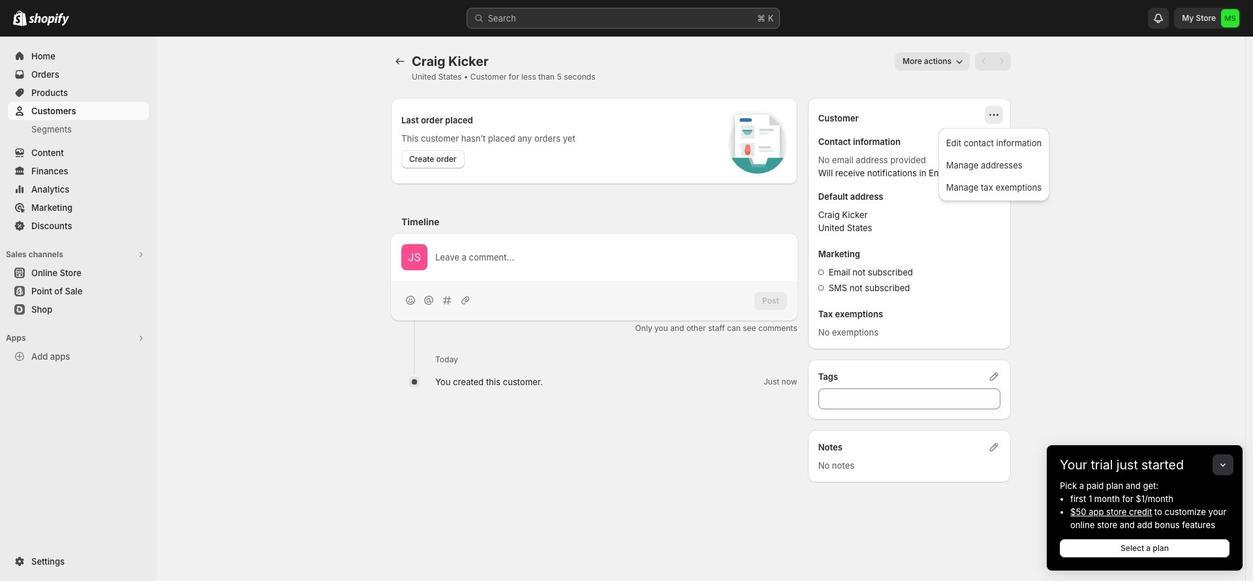 Task type: vqa. For each thing, say whether or not it's contained in the screenshot.
Products
no



Task type: locate. For each thing, give the bounding box(es) containing it.
Leave a comment... text field
[[435, 251, 787, 264]]

None text field
[[819, 388, 1001, 409]]

shopify image
[[29, 13, 69, 26]]

next image
[[996, 55, 1009, 68]]

menu
[[943, 132, 1046, 197]]

previous image
[[978, 55, 991, 68]]



Task type: describe. For each thing, give the bounding box(es) containing it.
my store image
[[1222, 9, 1240, 27]]

avatar with initials j s image
[[402, 244, 428, 270]]

shopify image
[[13, 10, 27, 26]]



